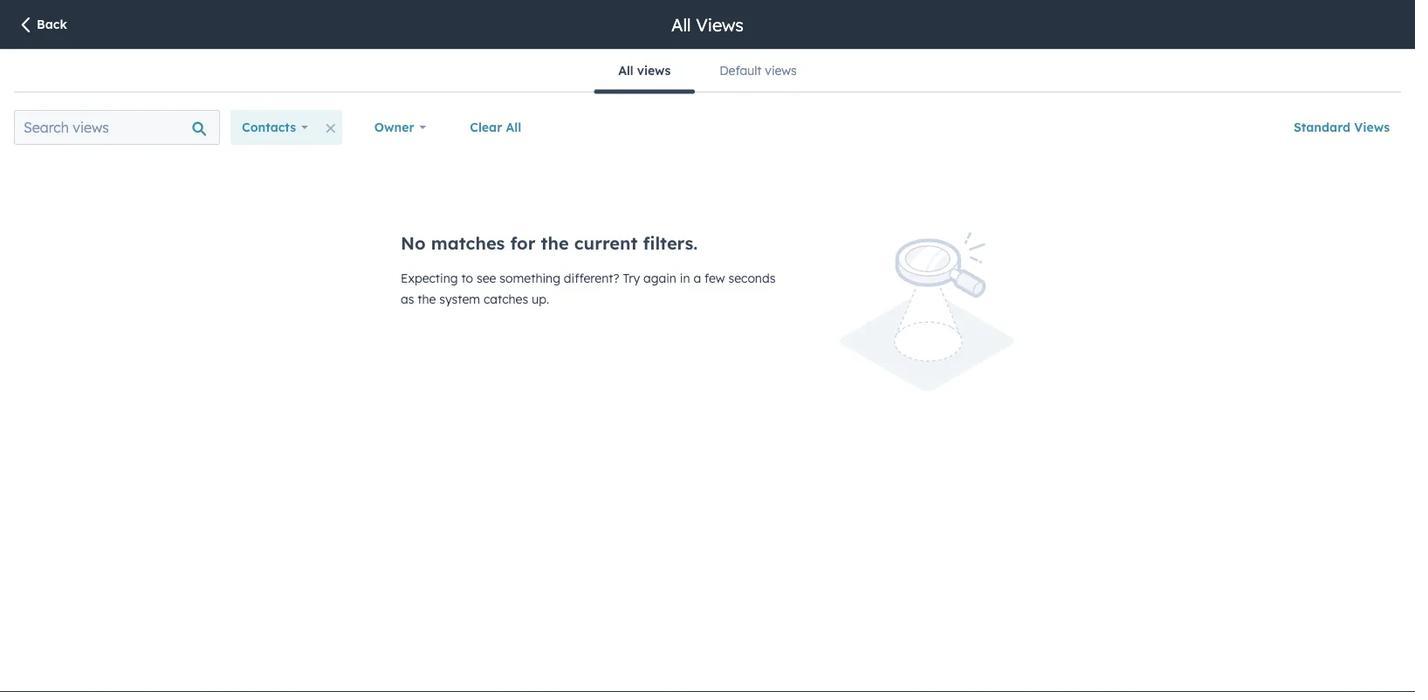 Task type: locate. For each thing, give the bounding box(es) containing it.
up.
[[532, 292, 549, 307]]

clear all
[[470, 120, 522, 135]]

views inside button
[[637, 63, 671, 78]]

0 vertical spatial all
[[672, 14, 691, 35]]

views
[[637, 63, 671, 78], [765, 63, 797, 78]]

0 horizontal spatial views
[[696, 14, 744, 35]]

1 horizontal spatial the
[[541, 232, 569, 254]]

views down page section element
[[637, 63, 671, 78]]

no
[[401, 232, 426, 254]]

expecting to see something different? try again in a few seconds as the system catches up.
[[401, 271, 776, 307]]

1 vertical spatial all
[[618, 63, 634, 78]]

0 horizontal spatial views
[[637, 63, 671, 78]]

1 horizontal spatial views
[[765, 63, 797, 78]]

the right for
[[541, 232, 569, 254]]

few
[[705, 271, 725, 286]]

the right as
[[418, 292, 436, 307]]

owner
[[374, 120, 414, 135]]

contacts button
[[231, 110, 319, 145]]

all inside button
[[506, 120, 522, 135]]

views inside button
[[765, 63, 797, 78]]

1 horizontal spatial views
[[1355, 120, 1390, 135]]

no matches for the current filters.
[[401, 232, 698, 254]]

views
[[696, 14, 744, 35], [1355, 120, 1390, 135]]

1 vertical spatial the
[[418, 292, 436, 307]]

all
[[672, 14, 691, 35], [618, 63, 634, 78], [506, 120, 522, 135]]

default views button
[[695, 50, 821, 92]]

all views button
[[594, 50, 695, 94]]

navigation containing all views
[[594, 50, 821, 94]]

0 horizontal spatial all
[[506, 120, 522, 135]]

2 vertical spatial all
[[506, 120, 522, 135]]

2 views from the left
[[765, 63, 797, 78]]

all views
[[618, 63, 671, 78]]

all inside page section element
[[672, 14, 691, 35]]

views inside page section element
[[696, 14, 744, 35]]

0 vertical spatial the
[[541, 232, 569, 254]]

all inside button
[[618, 63, 634, 78]]

views inside button
[[1355, 120, 1390, 135]]

views right standard
[[1355, 120, 1390, 135]]

current
[[574, 232, 638, 254]]

the
[[541, 232, 569, 254], [418, 292, 436, 307]]

0 vertical spatial views
[[696, 14, 744, 35]]

seconds
[[729, 271, 776, 286]]

default views
[[720, 63, 797, 78]]

views right the default
[[765, 63, 797, 78]]

1 vertical spatial views
[[1355, 120, 1390, 135]]

as
[[401, 292, 414, 307]]

matches
[[431, 232, 505, 254]]

default
[[720, 63, 762, 78]]

page section element
[[0, 0, 1415, 49]]

1 views from the left
[[637, 63, 671, 78]]

clear
[[470, 120, 502, 135]]

1 horizontal spatial all
[[618, 63, 634, 78]]

navigation
[[594, 50, 821, 94]]

back
[[37, 17, 67, 32]]

views up the default
[[696, 14, 744, 35]]

2 horizontal spatial all
[[672, 14, 691, 35]]

0 horizontal spatial the
[[418, 292, 436, 307]]

views for standard views
[[1355, 120, 1390, 135]]



Task type: vqa. For each thing, say whether or not it's contained in the screenshot.
Page Section element
yes



Task type: describe. For each thing, give the bounding box(es) containing it.
clear all button
[[459, 110, 533, 145]]

a
[[694, 271, 701, 286]]

all for all views
[[672, 14, 691, 35]]

for
[[510, 232, 536, 254]]

contacts
[[242, 120, 296, 135]]

Search views search field
[[14, 110, 220, 145]]

views for all views
[[696, 14, 744, 35]]

filters.
[[643, 232, 698, 254]]

in
[[680, 271, 690, 286]]

standard views
[[1294, 120, 1390, 135]]

standard views button
[[1283, 110, 1401, 145]]

all views
[[672, 14, 744, 35]]

views for default views
[[765, 63, 797, 78]]

the inside expecting to see something different? try again in a few seconds as the system catches up.
[[418, 292, 436, 307]]

expecting
[[401, 271, 458, 286]]

system
[[439, 292, 480, 307]]

catches
[[484, 292, 528, 307]]

try
[[623, 271, 640, 286]]

views for all views
[[637, 63, 671, 78]]

see
[[477, 271, 496, 286]]

owner button
[[363, 110, 438, 145]]

back link
[[17, 16, 67, 35]]

something
[[500, 271, 561, 286]]

different?
[[564, 271, 619, 286]]

all for all views
[[618, 63, 634, 78]]

again
[[643, 271, 677, 286]]

to
[[461, 271, 473, 286]]

standard
[[1294, 120, 1351, 135]]



